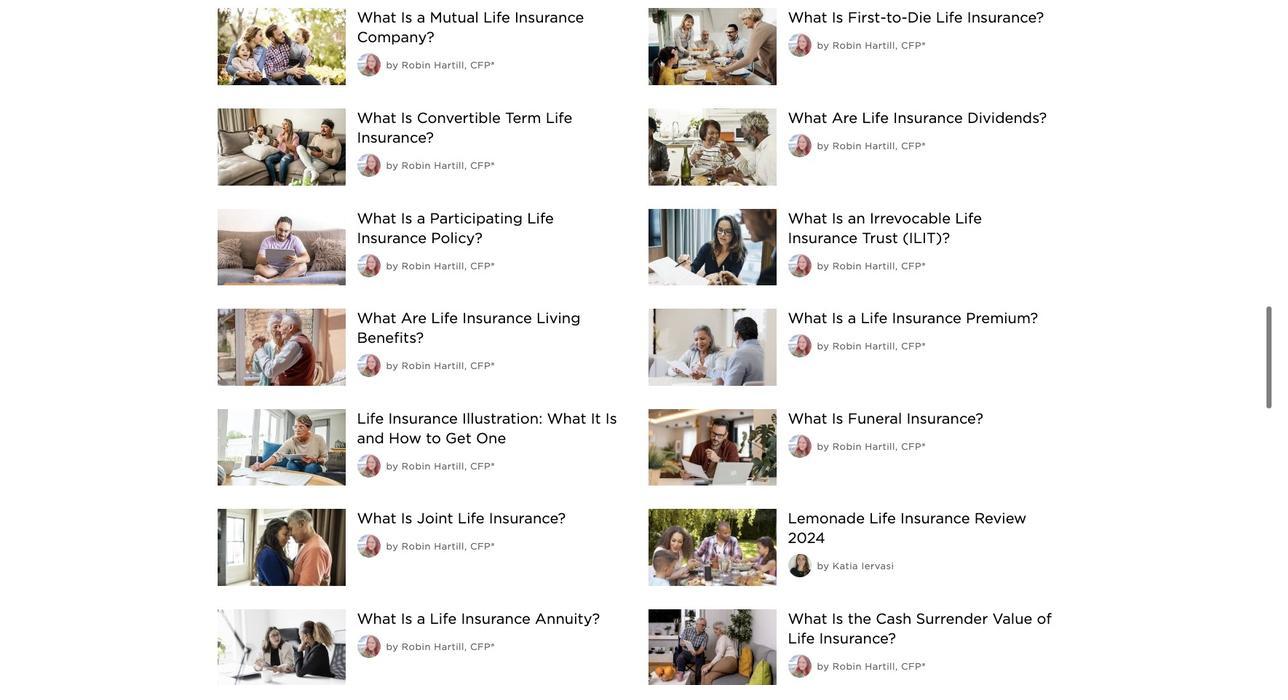 Task type: describe. For each thing, give the bounding box(es) containing it.
robin for what is joint life insurance?
[[402, 541, 431, 552]]

cfp® for what is a participating life insurance policy?
[[470, 260, 495, 271]]

lemonade life insurance review 2024
[[788, 510, 1027, 547]]

robin for what is first-to-die life insurance?
[[833, 40, 862, 51]]

what is an irrevocable life insurance trust (ilit)? link
[[788, 209, 982, 247]]

robin hartill, cfp® link for what are life insurance living benefits?
[[402, 361, 495, 371]]

cfp® for what is a mutual life insurance company?
[[470, 60, 495, 71]]

by for what is a life insurance annuity?
[[386, 641, 399, 652]]

insurance inside what is an irrevocable life insurance trust (ilit)?
[[788, 229, 858, 247]]

robin hartill, cfp® link for what is first-to-die life insurance?
[[833, 40, 926, 51]]

what for what is a life insurance premium?
[[788, 310, 828, 327]]

what are life insurance living benefits? link
[[357, 310, 581, 347]]

to
[[426, 429, 441, 447]]

cfp® for what is first-to-die life insurance?
[[901, 40, 926, 51]]

what is convertible term life insurance? link
[[357, 109, 573, 146]]

is for what is a life insurance premium?
[[832, 310, 844, 327]]

robin hartill, cfp®'s profile picture image for life insurance illustration: what it is and how to get one
[[357, 454, 380, 477]]

by robin hartill, cfp® for what is funeral insurance?
[[817, 441, 926, 452]]

hartill, for what is joint life insurance?
[[434, 541, 467, 552]]

is for what is first-to-die life insurance?
[[832, 9, 844, 26]]

by robin hartill, cfp® for what is a participating life insurance policy?
[[386, 260, 495, 271]]

what is a participating life insurance policy? link
[[357, 209, 554, 247]]

hartill, for what is a mutual life insurance company?
[[434, 60, 467, 71]]

life inside life insurance illustration: what it is and how to get one
[[357, 410, 384, 427]]

life inside what is a participating life insurance policy?
[[527, 209, 554, 227]]

benefits?
[[357, 329, 424, 347]]

hartill, for what is a life insurance premium?
[[865, 341, 898, 352]]

robin hartill, cfp®'s profile picture image for what is first-to-die life insurance?
[[788, 34, 811, 57]]

hartill, for what is a life insurance annuity?
[[434, 641, 467, 652]]

life inside what are life insurance living benefits?
[[431, 310, 458, 327]]

term
[[505, 109, 541, 127]]

what for what is a mutual life insurance company?
[[357, 9, 397, 26]]

by for what is first-to-die life insurance?
[[817, 40, 830, 51]]

life inside what is an irrevocable life insurance trust (ilit)?
[[955, 209, 982, 227]]

is for what is funeral insurance?
[[832, 410, 844, 427]]

robin for what is a life insurance premium?
[[833, 341, 862, 352]]

robin for what are life insurance living benefits?
[[402, 361, 431, 371]]

lemonade life insurance review 2024 link
[[788, 510, 1027, 547]]

funeral
[[848, 410, 902, 427]]

what is first-to-die life insurance? link
[[788, 9, 1044, 26]]

robin for life insurance illustration: what it is and how to get one
[[402, 461, 431, 472]]

what is the cash surrender value of life insurance? link
[[788, 610, 1052, 647]]

by katia iervasi
[[817, 561, 894, 572]]

what for what is a life insurance annuity?
[[357, 610, 397, 628]]

what is convertible term life insurance?
[[357, 109, 573, 146]]

insurance inside what is a mutual life insurance company?
[[515, 9, 584, 26]]

robin hartill, cfp® link for what is a mutual life insurance company?
[[402, 60, 495, 71]]

by robin hartill, cfp® for what is the cash surrender value of life insurance?
[[817, 661, 926, 672]]

life inside what is convertible term life insurance?
[[546, 109, 573, 127]]

trust
[[862, 229, 898, 247]]

mutual
[[430, 9, 479, 26]]

robin hartill, cfp®'s profile picture image for what is an irrevocable life insurance trust (ilit)?
[[788, 254, 811, 277]]

by robin hartill, cfp® for what are life insurance living benefits?
[[386, 361, 495, 371]]

hartill, for what are life insurance living benefits?
[[434, 361, 467, 371]]

cfp® for what is a life insurance premium?
[[901, 341, 926, 352]]

what for what is funeral insurance?
[[788, 410, 828, 427]]

robin hartill, cfp®'s profile picture image for what is joint life insurance?
[[357, 535, 380, 558]]

hartill, for life insurance illustration: what it is and how to get one
[[434, 461, 467, 472]]

cfp® for life insurance illustration: what it is and how to get one
[[470, 461, 495, 472]]

by robin hartill, cfp® for what is a life insurance annuity?
[[386, 641, 495, 652]]

cfp® for what is an irrevocable life insurance trust (ilit)?
[[901, 260, 926, 271]]

illustration:
[[462, 410, 543, 427]]

is for what is the cash surrender value of life insurance?
[[832, 610, 844, 628]]

robin hartill, cfp® link for life insurance illustration: what it is and how to get one
[[402, 461, 495, 472]]

hartill, for what are life insurance dividends?
[[865, 141, 898, 151]]

hartill, for what is convertible term life insurance?
[[434, 160, 467, 171]]

robin hartill, cfp® link for what is a life insurance annuity?
[[402, 641, 495, 652]]

what is joint life insurance? link
[[357, 510, 566, 527]]

what is a life insurance premium? link
[[788, 310, 1038, 327]]

what for what is joint life insurance?
[[357, 510, 397, 527]]

what for what is an irrevocable life insurance trust (ilit)?
[[788, 209, 828, 227]]

annuity?
[[535, 610, 600, 628]]

how
[[389, 429, 422, 447]]

is for what is a participating life insurance policy?
[[401, 209, 413, 227]]

hartill, for what is first-to-die life insurance?
[[865, 40, 898, 51]]

katia
[[833, 561, 859, 572]]

dividends?
[[968, 109, 1047, 127]]

what is a mutual life insurance company?
[[357, 9, 584, 46]]

by robin hartill, cfp® for what is joint life insurance?
[[386, 541, 495, 552]]

by robin hartill, cfp® for what is first-to-die life insurance?
[[817, 40, 926, 51]]

what for what is convertible term life insurance?
[[357, 109, 397, 127]]

2024
[[788, 530, 826, 547]]

robin hartill, cfp®'s profile picture image for what is a life insurance annuity?
[[357, 635, 380, 658]]

life inside what is a mutual life insurance company?
[[483, 9, 510, 26]]

what is a mutual life insurance company? link
[[357, 9, 584, 46]]

robin for what is a mutual life insurance company?
[[402, 60, 431, 71]]

robin hartill, cfp®'s profile picture image for what is funeral insurance?
[[788, 435, 811, 458]]

surrender
[[916, 610, 988, 628]]

what is funeral insurance? link
[[788, 410, 984, 427]]

is for what is a life insurance annuity?
[[401, 610, 413, 628]]

lemonade
[[788, 510, 865, 527]]



Task type: vqa. For each thing, say whether or not it's contained in the screenshot.


Task type: locate. For each thing, give the bounding box(es) containing it.
robin hartill, cfp® link for what is joint life insurance?
[[402, 541, 495, 552]]

irrevocable
[[870, 209, 951, 227]]

by robin hartill, cfp® down what are life insurance dividends?
[[817, 141, 926, 151]]

insurance inside life insurance illustration: what it is and how to get one
[[388, 410, 458, 427]]

by robin hartill, cfp® down the
[[817, 661, 926, 672]]

a
[[417, 9, 426, 26], [417, 209, 426, 227], [848, 310, 857, 327], [417, 610, 426, 628]]

cfp® for what is the cash surrender value of life insurance?
[[901, 661, 926, 672]]

are
[[832, 109, 858, 127], [401, 310, 427, 327]]

robin hartill, cfp®'s profile picture image for what is a life insurance premium?
[[788, 334, 811, 358]]

robin hartill, cfp® link for what is an irrevocable life insurance trust (ilit)?
[[833, 260, 926, 271]]

is for what is an irrevocable life insurance trust (ilit)?
[[832, 209, 844, 227]]

it
[[591, 410, 601, 427]]

by robin hartill, cfp® for what is an irrevocable life insurance trust (ilit)?
[[817, 260, 926, 271]]

cfp® for what is convertible term life insurance?
[[470, 160, 495, 171]]

is for what is joint life insurance?
[[401, 510, 413, 527]]

0 horizontal spatial are
[[401, 310, 427, 327]]

0 vertical spatial are
[[832, 109, 858, 127]]

what is first-to-die life insurance?
[[788, 9, 1044, 26]]

robin hartill, cfp® link down what is a life insurance premium?
[[833, 341, 926, 352]]

robin hartill, cfp® link
[[833, 40, 926, 51], [402, 60, 495, 71], [833, 141, 926, 151], [402, 160, 495, 171], [402, 260, 495, 271], [833, 260, 926, 271], [833, 341, 926, 352], [402, 361, 495, 371], [833, 441, 926, 452], [402, 461, 495, 472], [402, 541, 495, 552], [402, 641, 495, 652], [833, 661, 926, 672]]

a inside what is a mutual life insurance company?
[[417, 9, 426, 26]]

policy?
[[431, 229, 483, 247]]

what is the cash surrender value of life insurance?
[[788, 610, 1052, 647]]

robin hartill, cfp® link for what is funeral insurance?
[[833, 441, 926, 452]]

insurance?
[[968, 9, 1044, 26], [357, 129, 434, 146], [907, 410, 984, 427], [489, 510, 566, 527], [819, 630, 896, 647]]

katia iervasi's profile picture image
[[788, 554, 811, 578]]

cfp® down one
[[470, 461, 495, 472]]

robin down what is convertible term life insurance?
[[402, 160, 431, 171]]

joint
[[417, 510, 453, 527]]

by robin hartill, cfp® down first-
[[817, 40, 926, 51]]

robin hartill, cfp® link down what is a mutual life insurance company?
[[402, 60, 495, 71]]

robin hartill, cfp® link for what is a participating life insurance policy?
[[402, 260, 495, 271]]

cfp® down what is a life insurance premium?
[[901, 341, 926, 352]]

hartill, down what is funeral insurance? link
[[865, 441, 898, 452]]

hartill, down 'what is joint life insurance?'
[[434, 541, 467, 552]]

1 horizontal spatial are
[[832, 109, 858, 127]]

of
[[1037, 610, 1052, 628]]

insurance
[[515, 9, 584, 26], [894, 109, 963, 127], [357, 229, 427, 247], [788, 229, 858, 247], [463, 310, 532, 327], [892, 310, 962, 327], [388, 410, 458, 427], [901, 510, 970, 527], [461, 610, 531, 628]]

company?
[[357, 29, 435, 46]]

are for what are life insurance living benefits?
[[401, 310, 427, 327]]

1 vertical spatial are
[[401, 310, 427, 327]]

hartill, for what is the cash surrender value of life insurance?
[[865, 661, 898, 672]]

insurance? inside 'what is the cash surrender value of life insurance?'
[[819, 630, 896, 647]]

living
[[537, 310, 581, 327]]

by for what is a life insurance premium?
[[817, 341, 830, 352]]

cfp® down what is first-to-die life insurance?
[[901, 40, 926, 51]]

a inside what is a participating life insurance policy?
[[417, 209, 426, 227]]

by robin hartill, cfp® for life insurance illustration: what it is and how to get one
[[386, 461, 495, 472]]

robin hartill, cfp® link down funeral
[[833, 441, 926, 452]]

robin for what is convertible term life insurance?
[[402, 160, 431, 171]]

is for what is a mutual life insurance company?
[[401, 9, 413, 26]]

robin down what is a life insurance annuity? in the bottom of the page
[[402, 641, 431, 652]]

cfp® down (ilit)?
[[901, 260, 926, 271]]

life
[[483, 9, 510, 26], [936, 9, 963, 26], [546, 109, 573, 127], [862, 109, 889, 127], [527, 209, 554, 227], [955, 209, 982, 227], [431, 310, 458, 327], [861, 310, 888, 327], [357, 410, 384, 427], [458, 510, 485, 527], [869, 510, 896, 527], [430, 610, 457, 628], [788, 630, 815, 647]]

katia iervasi link
[[833, 561, 894, 572]]

by robin hartill, cfp®
[[817, 40, 926, 51], [386, 60, 495, 71], [817, 141, 926, 151], [386, 160, 495, 171], [386, 260, 495, 271], [817, 260, 926, 271], [817, 341, 926, 352], [386, 361, 495, 371], [817, 441, 926, 452], [386, 461, 495, 472], [386, 541, 495, 552], [386, 641, 495, 652], [817, 661, 926, 672]]

hartill, for what is funeral insurance?
[[865, 441, 898, 452]]

what inside 'what is the cash surrender value of life insurance?'
[[788, 610, 828, 628]]

what is a life insurance premium?
[[788, 310, 1038, 327]]

life insurance illustration: what it is and how to get one link
[[357, 410, 617, 447]]

value
[[993, 610, 1033, 628]]

life inside lemonade life insurance review 2024
[[869, 510, 896, 527]]

robin hartill, cfp® link down 'what is joint life insurance?'
[[402, 541, 495, 552]]

by for what is a participating life insurance policy?
[[386, 260, 399, 271]]

robin for what is a participating life insurance policy?
[[402, 260, 431, 271]]

is
[[401, 9, 413, 26], [832, 9, 844, 26], [401, 109, 413, 127], [401, 209, 413, 227], [832, 209, 844, 227], [832, 310, 844, 327], [606, 410, 617, 427], [832, 410, 844, 427], [401, 510, 413, 527], [401, 610, 413, 628], [832, 610, 844, 628]]

by robin hartill, cfp® down funeral
[[817, 441, 926, 452]]

hartill, down cash
[[865, 661, 898, 672]]

robin hartill, cfp® link for what is the cash surrender value of life insurance?
[[833, 661, 926, 672]]

robin up an
[[833, 141, 862, 151]]

by robin hartill, cfp® for what is convertible term life insurance?
[[386, 160, 495, 171]]

hartill, down what is a life insurance premium?
[[865, 341, 898, 352]]

cfp® for what are life insurance dividends?
[[901, 141, 926, 151]]

robin hartill, cfp® link down first-
[[833, 40, 926, 51]]

what is a life insurance annuity?
[[357, 610, 600, 628]]

robin down joint
[[402, 541, 431, 552]]

cash
[[876, 610, 912, 628]]

cfp® down what is a mutual life insurance company?
[[470, 60, 495, 71]]

what is an irrevocable life insurance trust (ilit)?
[[788, 209, 982, 247]]

what for what is a participating life insurance policy?
[[357, 209, 397, 227]]

cfp® down what are life insurance living benefits?
[[470, 361, 495, 371]]

cfp® down what is a life insurance annuity? in the bottom of the page
[[470, 641, 495, 652]]

cfp® down what is convertible term life insurance? "link" at the top left of the page
[[470, 160, 495, 171]]

robin down how
[[402, 461, 431, 472]]

what inside what is an irrevocable life insurance trust (ilit)?
[[788, 209, 828, 227]]

what is a participating life insurance policy?
[[357, 209, 554, 247]]

a for what is a mutual life insurance company?
[[417, 9, 426, 26]]

insurance inside lemonade life insurance review 2024
[[901, 510, 970, 527]]

robin hartill, cfp® link down policy?
[[402, 260, 495, 271]]

what for what is first-to-die life insurance?
[[788, 9, 828, 26]]

hartill, for what is an irrevocable life insurance trust (ilit)?
[[865, 260, 898, 271]]

by robin hartill, cfp® for what is a life insurance premium?
[[817, 341, 926, 352]]

is for what is convertible term life insurance?
[[401, 109, 413, 127]]

by for what is convertible term life insurance?
[[386, 160, 399, 171]]

by for what is joint life insurance?
[[386, 541, 399, 552]]

is inside what is convertible term life insurance?
[[401, 109, 413, 127]]

premium?
[[966, 310, 1038, 327]]

what inside what are life insurance living benefits?
[[357, 310, 397, 327]]

die
[[908, 9, 932, 26]]

robin down what is a life insurance premium?
[[833, 341, 862, 352]]

hartill, down first-
[[865, 40, 898, 51]]

cfp® for what is joint life insurance?
[[470, 541, 495, 552]]

is inside life insurance illustration: what it is and how to get one
[[606, 410, 617, 427]]

what is funeral insurance?
[[788, 410, 984, 427]]

robin
[[833, 40, 862, 51], [402, 60, 431, 71], [833, 141, 862, 151], [402, 160, 431, 171], [402, 260, 431, 271], [833, 260, 862, 271], [833, 341, 862, 352], [402, 361, 431, 371], [833, 441, 862, 452], [402, 461, 431, 472], [402, 541, 431, 552], [402, 641, 431, 652], [833, 661, 862, 672]]

review
[[975, 510, 1027, 527]]

hartill, down policy?
[[434, 260, 467, 271]]

robin hartill, cfp® link down what is convertible term life insurance?
[[402, 160, 495, 171]]

cfp® down what are life insurance dividends?
[[901, 141, 926, 151]]

robin down first-
[[833, 40, 862, 51]]

robin down what is a participating life insurance policy? "link"
[[402, 260, 431, 271]]

insurance inside what are life insurance living benefits?
[[463, 310, 532, 327]]

by for what is the cash surrender value of life insurance?
[[817, 661, 830, 672]]

robin down company?
[[402, 60, 431, 71]]

robin hartill, cfp® link down cash
[[833, 661, 926, 672]]

robin hartill, cfp® link down trust
[[833, 260, 926, 271]]

robin hartill, cfp® link down what are life insurance living benefits?
[[402, 361, 495, 371]]

robin down benefits?
[[402, 361, 431, 371]]

what inside what is a participating life insurance policy?
[[357, 209, 397, 227]]

by robin hartill, cfp® down what is a life insurance annuity? in the bottom of the page
[[386, 641, 495, 652]]

robin for what is a life insurance annuity?
[[402, 641, 431, 652]]

what for what are life insurance living benefits?
[[357, 310, 397, 327]]

robin hartill, cfp® link down what are life insurance dividends?
[[833, 141, 926, 151]]

by
[[817, 40, 830, 51], [386, 60, 399, 71], [817, 141, 830, 151], [386, 160, 399, 171], [386, 260, 399, 271], [817, 260, 830, 271], [817, 341, 830, 352], [386, 361, 399, 371], [817, 441, 830, 452], [386, 461, 399, 472], [386, 541, 399, 552], [817, 561, 830, 572], [386, 641, 399, 652], [817, 661, 830, 672]]

by robin hartill, cfp® down trust
[[817, 260, 926, 271]]

what inside life insurance illustration: what it is and how to get one
[[547, 410, 587, 427]]

cfp® for what are life insurance living benefits?
[[470, 361, 495, 371]]

cfp® down what is the cash surrender value of life insurance? link
[[901, 661, 926, 672]]

cfp® for what is funeral insurance?
[[901, 441, 926, 452]]

a for what is a life insurance premium?
[[848, 310, 857, 327]]

a for what is a participating life insurance policy?
[[417, 209, 426, 227]]

what
[[357, 9, 397, 26], [788, 9, 828, 26], [357, 109, 397, 127], [788, 109, 828, 127], [357, 209, 397, 227], [788, 209, 828, 227], [357, 310, 397, 327], [788, 310, 828, 327], [547, 410, 587, 427], [788, 410, 828, 427], [357, 510, 397, 527], [357, 610, 397, 628], [788, 610, 828, 628]]

insurance inside what is a participating life insurance policy?
[[357, 229, 427, 247]]

hartill, down what are life insurance dividends?
[[865, 141, 898, 151]]

robin hartill, cfp®'s profile picture image for what is convertible term life insurance?
[[357, 154, 380, 177]]

hartill, down what are life insurance living benefits?
[[434, 361, 467, 371]]

by robin hartill, cfp® down what is a life insurance premium? link
[[817, 341, 926, 352]]

(ilit)?
[[903, 229, 951, 247]]

hartill, down trust
[[865, 260, 898, 271]]

by robin hartill, cfp® down what is a mutual life insurance company?
[[386, 60, 495, 71]]

what for what are life insurance dividends?
[[788, 109, 828, 127]]

by robin hartill, cfp® down to
[[386, 461, 495, 472]]

one
[[476, 429, 506, 447]]

by for what is a mutual life insurance company?
[[386, 60, 399, 71]]

by robin hartill, cfp® for what are life insurance dividends?
[[817, 141, 926, 151]]

robin hartill, cfp®'s profile picture image for what is the cash surrender value of life insurance?
[[788, 655, 811, 678]]

what is a life insurance annuity? link
[[357, 610, 600, 628]]

are for what are life insurance dividends?
[[832, 109, 858, 127]]

hartill, down what is convertible term life insurance?
[[434, 160, 467, 171]]

by for what are life insurance dividends?
[[817, 141, 830, 151]]

life inside 'what is the cash surrender value of life insurance?'
[[788, 630, 815, 647]]

an
[[848, 209, 866, 227]]

robin for what are life insurance dividends?
[[833, 141, 862, 151]]

is inside 'what is the cash surrender value of life insurance?'
[[832, 610, 844, 628]]

iervasi
[[862, 561, 894, 572]]

robin down funeral
[[833, 441, 862, 452]]

is inside what is an irrevocable life insurance trust (ilit)?
[[832, 209, 844, 227]]

hartill, for what is a participating life insurance policy?
[[434, 260, 467, 271]]

by robin hartill, cfp® down joint
[[386, 541, 495, 552]]

hartill, down the get
[[434, 461, 467, 472]]

robin hartill, cfp® link down the get
[[402, 461, 495, 472]]

by for life insurance illustration: what it is and how to get one
[[386, 461, 399, 472]]

are inside what are life insurance living benefits?
[[401, 310, 427, 327]]

what are life insurance dividends?
[[788, 109, 1047, 127]]

cfp® down policy?
[[470, 260, 495, 271]]

a for what is a life insurance annuity?
[[417, 610, 426, 628]]

what inside what is a mutual life insurance company?
[[357, 9, 397, 26]]

what are life insurance living benefits?
[[357, 310, 581, 347]]

get
[[446, 429, 472, 447]]

robin hartill, cfp® link for what is a life insurance premium?
[[833, 341, 926, 352]]

hartill, down what is a life insurance annuity? in the bottom of the page
[[434, 641, 467, 652]]

by for what are life insurance living benefits?
[[386, 361, 399, 371]]

robin down the
[[833, 661, 862, 672]]

by for lemonade life insurance review 2024
[[817, 561, 830, 572]]

by robin hartill, cfp® down what are life insurance living benefits? link on the left of the page
[[386, 361, 495, 371]]

is inside what is a mutual life insurance company?
[[401, 9, 413, 26]]

cfp® down what is joint life insurance? link
[[470, 541, 495, 552]]

robin down an
[[833, 260, 862, 271]]

what for what is the cash surrender value of life insurance?
[[788, 610, 828, 628]]

first-
[[848, 9, 887, 26]]

what inside what is convertible term life insurance?
[[357, 109, 397, 127]]

robin hartill, cfp®'s profile picture image for what is a participating life insurance policy?
[[357, 254, 380, 277]]

convertible
[[417, 109, 501, 127]]

by robin hartill, cfp® down what is convertible term life insurance?
[[386, 160, 495, 171]]

by for what is an irrevocable life insurance trust (ilit)?
[[817, 260, 830, 271]]

cfp®
[[901, 40, 926, 51], [470, 60, 495, 71], [901, 141, 926, 151], [470, 160, 495, 171], [470, 260, 495, 271], [901, 260, 926, 271], [901, 341, 926, 352], [470, 361, 495, 371], [901, 441, 926, 452], [470, 461, 495, 472], [470, 541, 495, 552], [470, 641, 495, 652], [901, 661, 926, 672]]

to-
[[887, 9, 908, 26]]

robin hartill, cfp®'s profile picture image for what are life insurance living benefits?
[[357, 354, 380, 377]]

hartill, down what is a mutual life insurance company?
[[434, 60, 467, 71]]

life insurance illustration: what it is and how to get one
[[357, 410, 617, 447]]

the
[[848, 610, 872, 628]]

robin hartill, cfp® link for what are life insurance dividends?
[[833, 141, 926, 151]]

cfp® for what is a life insurance annuity?
[[470, 641, 495, 652]]

participating
[[430, 209, 523, 227]]

and
[[357, 429, 384, 447]]

what are life insurance dividends? link
[[788, 109, 1047, 127]]

robin for what is the cash surrender value of life insurance?
[[833, 661, 862, 672]]

what is joint life insurance?
[[357, 510, 566, 527]]

robin for what is an irrevocable life insurance trust (ilit)?
[[833, 260, 862, 271]]

insurance? inside what is convertible term life insurance?
[[357, 129, 434, 146]]

robin hartill, cfp®'s profile picture image for what are life insurance dividends?
[[788, 134, 811, 157]]

hartill,
[[865, 40, 898, 51], [434, 60, 467, 71], [865, 141, 898, 151], [434, 160, 467, 171], [434, 260, 467, 271], [865, 260, 898, 271], [865, 341, 898, 352], [434, 361, 467, 371], [865, 441, 898, 452], [434, 461, 467, 472], [434, 541, 467, 552], [434, 641, 467, 652], [865, 661, 898, 672]]

robin hartill, cfp®'s profile picture image
[[788, 34, 811, 57], [357, 53, 380, 77], [788, 134, 811, 157], [357, 154, 380, 177], [357, 254, 380, 277], [788, 254, 811, 277], [788, 334, 811, 358], [357, 354, 380, 377], [788, 435, 811, 458], [357, 454, 380, 477], [357, 535, 380, 558], [357, 635, 380, 658], [788, 655, 811, 678]]

is inside what is a participating life insurance policy?
[[401, 209, 413, 227]]

robin hartill, cfp® link down what is a life insurance annuity? in the bottom of the page
[[402, 641, 495, 652]]

cfp® down what is funeral insurance? link
[[901, 441, 926, 452]]

by robin hartill, cfp® for what is a mutual life insurance company?
[[386, 60, 495, 71]]

robin hartill, cfp® link for what is convertible term life insurance?
[[402, 160, 495, 171]]

by robin hartill, cfp® down policy?
[[386, 260, 495, 271]]



